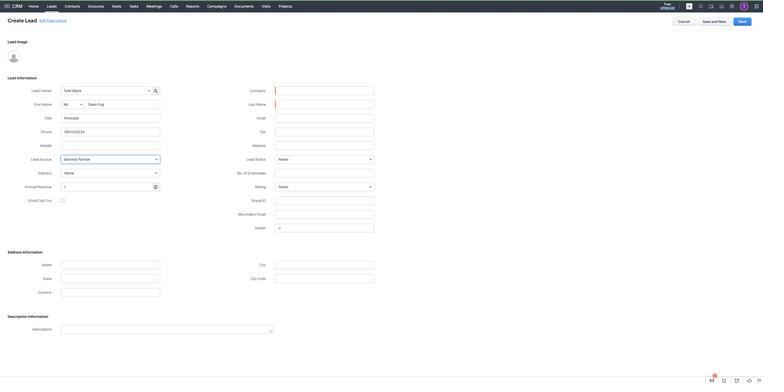 Task type: describe. For each thing, give the bounding box(es) containing it.
secondary
[[238, 213, 256, 217]]

leads
[[47, 4, 57, 8]]

new
[[719, 20, 727, 24]]

address
[[8, 251, 22, 255]]

lead information
[[8, 76, 37, 80]]

image
[[17, 40, 27, 44]]

information for address information
[[22, 251, 43, 255]]

address information
[[8, 251, 43, 255]]

projects
[[279, 4, 292, 8]]

first name
[[34, 103, 52, 107]]

partner
[[78, 158, 90, 162]]

profile element
[[738, 0, 752, 12]]

- for rating
[[278, 185, 279, 189]]

page
[[47, 18, 55, 23]]

deals
[[112, 4, 121, 8]]

source
[[40, 158, 52, 162]]

id
[[262, 199, 266, 203]]

cancel
[[679, 20, 691, 24]]

- for lead status
[[278, 158, 279, 162]]

accounts link
[[84, 0, 108, 12]]

save and new button
[[698, 18, 732, 26]]

no. of employees
[[237, 171, 266, 176]]

lead source
[[31, 158, 52, 162]]

twitter
[[255, 227, 266, 231]]

cancel button
[[673, 18, 696, 26]]

status
[[256, 158, 266, 162]]

country
[[38, 291, 52, 295]]

edit page layout link
[[39, 18, 67, 23]]

crm link
[[4, 4, 23, 9]]

contacts link
[[61, 0, 84, 12]]

description information
[[8, 315, 48, 319]]

documents link
[[231, 0, 258, 12]]

save for save and new
[[703, 20, 711, 24]]

mobile
[[40, 144, 52, 148]]

first
[[34, 103, 41, 107]]

crm
[[12, 4, 23, 9]]

zip
[[251, 277, 256, 281]]

tasks link
[[125, 0, 143, 12]]

-none- for rating
[[278, 185, 289, 189]]

annual revenue
[[25, 185, 52, 189]]

search element
[[696, 0, 707, 12]]

calls
[[170, 4, 178, 8]]

visits
[[262, 4, 271, 8]]

contacts
[[65, 4, 80, 8]]

no.
[[237, 171, 243, 176]]

email for email
[[257, 116, 266, 121]]

tyler
[[64, 89, 72, 93]]

calls link
[[166, 0, 182, 12]]

secondary email
[[238, 213, 266, 217]]

meetings link
[[143, 0, 166, 12]]

lead for lead information
[[8, 76, 16, 80]]

search image
[[699, 4, 703, 8]]

-none- field for industry
[[61, 169, 160, 178]]

description for description information
[[8, 315, 27, 319]]

company
[[250, 89, 266, 93]]

home
[[29, 4, 39, 8]]

revenue
[[37, 185, 52, 189]]

information for description information
[[28, 315, 48, 319]]

2
[[715, 375, 716, 378]]

$
[[64, 185, 66, 189]]

lead owner
[[32, 89, 52, 93]]

campaigns
[[207, 4, 226, 8]]

skype
[[252, 199, 262, 203]]

save and new
[[703, 20, 727, 24]]

state
[[43, 277, 52, 281]]

none- for rating
[[279, 185, 289, 189]]

deals link
[[108, 0, 125, 12]]

tasks
[[129, 4, 138, 8]]

name for first name
[[42, 103, 52, 107]]

tyler black
[[64, 89, 81, 93]]

campaigns link
[[203, 0, 231, 12]]

email for email opt out
[[28, 199, 38, 203]]

last name
[[249, 103, 266, 107]]

@
[[278, 227, 281, 231]]



Task type: locate. For each thing, give the bounding box(es) containing it.
-none- field for rating
[[275, 183, 375, 192]]

none- right rating
[[279, 185, 289, 189]]

code
[[257, 277, 266, 281]]

skype id
[[252, 199, 266, 203]]

information down "country"
[[28, 315, 48, 319]]

- up $
[[64, 171, 65, 176]]

mr.
[[64, 103, 69, 107]]

none- for industry
[[65, 171, 75, 176]]

edit
[[39, 18, 46, 23]]

0 vertical spatial information
[[17, 76, 37, 80]]

calendar image
[[710, 4, 714, 8]]

zip code
[[251, 277, 266, 281]]

0 vertical spatial description
[[8, 315, 27, 319]]

1 save from the left
[[703, 20, 711, 24]]

lead down image
[[8, 76, 16, 80]]

2 save from the left
[[739, 20, 747, 24]]

0 vertical spatial none-
[[279, 158, 289, 162]]

-none- down seminar
[[64, 171, 75, 176]]

none- right status
[[279, 158, 289, 162]]

save down profile element
[[739, 20, 747, 24]]

lead for lead source
[[31, 158, 39, 162]]

information right address on the bottom of the page
[[22, 251, 43, 255]]

save left and
[[703, 20, 711, 24]]

1 vertical spatial -
[[64, 171, 65, 176]]

lead left owner
[[32, 89, 40, 93]]

-none- for lead status
[[278, 158, 289, 162]]

home link
[[25, 0, 43, 12]]

1 name from the left
[[42, 103, 52, 107]]

fax
[[260, 130, 266, 134]]

free
[[665, 2, 672, 6]]

email left opt
[[28, 199, 38, 203]]

1 horizontal spatial description
[[32, 328, 52, 332]]

lead left the edit
[[25, 18, 37, 23]]

0 vertical spatial email
[[257, 116, 266, 121]]

0 vertical spatial -none- field
[[275, 155, 375, 164]]

save for save
[[739, 20, 747, 24]]

lead left status
[[247, 158, 255, 162]]

1 vertical spatial -none-
[[64, 171, 75, 176]]

-none- right status
[[278, 158, 289, 162]]

industry
[[38, 171, 52, 176]]

- right status
[[278, 158, 279, 162]]

2 vertical spatial none-
[[279, 185, 289, 189]]

lead status
[[247, 158, 266, 162]]

none- for lead status
[[279, 158, 289, 162]]

city
[[259, 263, 266, 268]]

1 horizontal spatial name
[[256, 103, 266, 107]]

save button
[[734, 18, 752, 26]]

1 vertical spatial email
[[28, 199, 38, 203]]

-none- for industry
[[64, 171, 75, 176]]

leads link
[[43, 0, 61, 12]]

email opt out
[[28, 199, 52, 203]]

out
[[45, 199, 52, 203]]

0 vertical spatial -
[[278, 158, 279, 162]]

employees
[[248, 171, 266, 176]]

-
[[278, 158, 279, 162], [64, 171, 65, 176], [278, 185, 279, 189]]

lead left 'image'
[[8, 40, 16, 44]]

lead for lead image
[[8, 40, 16, 44]]

upgrade
[[661, 6, 675, 10]]

none-
[[279, 158, 289, 162], [65, 171, 75, 176], [279, 185, 289, 189]]

name for last name
[[256, 103, 266, 107]]

description for description
[[32, 328, 52, 332]]

description
[[8, 315, 27, 319], [32, 328, 52, 332]]

lead left source
[[31, 158, 39, 162]]

projects link
[[275, 0, 296, 12]]

rating
[[255, 185, 266, 189]]

title
[[45, 116, 52, 121]]

2 vertical spatial -
[[278, 185, 279, 189]]

email up twitter
[[257, 213, 266, 217]]

meetings
[[147, 4, 162, 8]]

create lead edit page layout
[[8, 18, 67, 23]]

information up lead owner
[[17, 76, 37, 80]]

2 vertical spatial -none- field
[[275, 183, 375, 192]]

2 name from the left
[[256, 103, 266, 107]]

annual
[[25, 185, 36, 189]]

- for industry
[[64, 171, 65, 176]]

0 horizontal spatial description
[[8, 315, 27, 319]]

name right last on the top left
[[256, 103, 266, 107]]

name right first
[[42, 103, 52, 107]]

opt
[[38, 199, 45, 203]]

of
[[244, 171, 247, 176]]

2 vertical spatial information
[[28, 315, 48, 319]]

reports link
[[182, 0, 203, 12]]

documents
[[235, 4, 254, 8]]

image image
[[8, 50, 20, 63]]

2 vertical spatial email
[[257, 213, 266, 217]]

seminar
[[64, 158, 77, 162]]

visits link
[[258, 0, 275, 12]]

None text field
[[275, 87, 374, 95], [61, 114, 160, 123], [275, 142, 375, 150], [275, 210, 375, 219], [61, 261, 160, 270], [61, 275, 160, 284], [275, 275, 375, 284], [61, 289, 160, 297], [275, 87, 374, 95], [61, 114, 160, 123], [275, 142, 375, 150], [275, 210, 375, 219], [61, 261, 160, 270], [61, 275, 160, 284], [275, 275, 375, 284], [61, 289, 160, 297]]

None text field
[[275, 100, 375, 109], [85, 101, 160, 109], [275, 114, 375, 123], [61, 128, 160, 137], [275, 128, 375, 137], [61, 142, 160, 150], [275, 169, 375, 178], [67, 183, 160, 191], [275, 197, 375, 205], [282, 224, 374, 233], [275, 261, 375, 270], [61, 326, 273, 334], [275, 100, 375, 109], [85, 101, 160, 109], [275, 114, 375, 123], [61, 128, 160, 137], [275, 128, 375, 137], [61, 142, 160, 150], [275, 169, 375, 178], [67, 183, 160, 191], [275, 197, 375, 205], [282, 224, 374, 233], [275, 261, 375, 270], [61, 326, 273, 334]]

create menu image
[[687, 3, 693, 9]]

black
[[72, 89, 81, 93]]

0 vertical spatial -none-
[[278, 158, 289, 162]]

1 horizontal spatial save
[[739, 20, 747, 24]]

information for lead information
[[17, 76, 37, 80]]

-none- field for lead status
[[275, 155, 375, 164]]

create
[[8, 18, 24, 23]]

seminar partner
[[64, 158, 90, 162]]

accounts
[[88, 4, 104, 8]]

owner
[[40, 89, 52, 93]]

1 vertical spatial none-
[[65, 171, 75, 176]]

2 vertical spatial -none-
[[278, 185, 289, 189]]

email up fax
[[257, 116, 266, 121]]

0 horizontal spatial save
[[703, 20, 711, 24]]

Tyler Black field
[[61, 87, 152, 95]]

Mr. field
[[61, 101, 85, 109]]

lead image
[[8, 40, 27, 44]]

reports
[[186, 4, 199, 8]]

create menu element
[[684, 0, 696, 12]]

information
[[17, 76, 37, 80], [22, 251, 43, 255], [28, 315, 48, 319]]

website
[[253, 144, 266, 148]]

email
[[257, 116, 266, 121], [28, 199, 38, 203], [257, 213, 266, 217]]

free upgrade
[[661, 2, 675, 10]]

lead
[[25, 18, 37, 23], [8, 40, 16, 44], [8, 76, 16, 80], [32, 89, 40, 93], [31, 158, 39, 162], [247, 158, 255, 162]]

0 horizontal spatial name
[[42, 103, 52, 107]]

- right rating
[[278, 185, 279, 189]]

phone
[[41, 130, 52, 134]]

None field
[[275, 87, 374, 95], [61, 289, 160, 297], [275, 87, 374, 95], [61, 289, 160, 297]]

layout
[[56, 18, 67, 23]]

save
[[703, 20, 711, 24], [739, 20, 747, 24]]

-none- right rating
[[278, 185, 289, 189]]

lead for lead owner
[[32, 89, 40, 93]]

profile image
[[741, 2, 749, 10]]

1 vertical spatial description
[[32, 328, 52, 332]]

street
[[42, 263, 52, 268]]

none- down seminar
[[65, 171, 75, 176]]

lead for lead status
[[247, 158, 255, 162]]

last
[[249, 103, 255, 107]]

Seminar Partner field
[[61, 155, 160, 164]]

-None- field
[[275, 155, 375, 164], [61, 169, 160, 178], [275, 183, 375, 192]]

and
[[712, 20, 718, 24]]

1 vertical spatial -none- field
[[61, 169, 160, 178]]

1 vertical spatial information
[[22, 251, 43, 255]]

name
[[42, 103, 52, 107], [256, 103, 266, 107]]



Task type: vqa. For each thing, say whether or not it's contained in the screenshot.
the Makers
no



